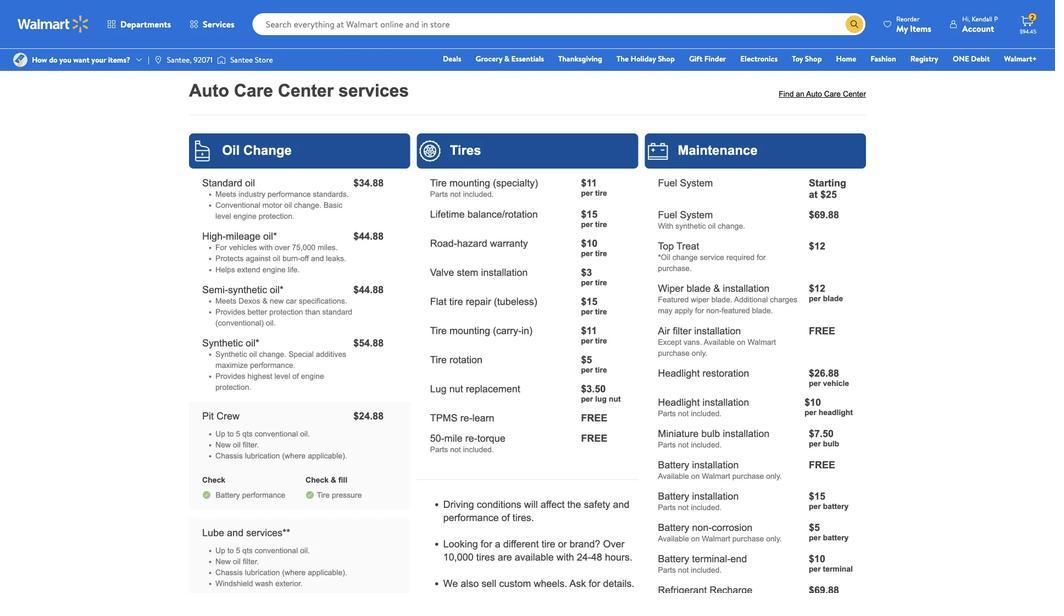 Task type: vqa. For each thing, say whether or not it's contained in the screenshot.
JURASSIC WORLD Extreme Damage Roarin' Allosaurus Dinosaur Toy for 4 Year Olds & Up image
no



Task type: locate. For each thing, give the bounding box(es) containing it.
&
[[505, 53, 510, 64]]

2 shop from the left
[[805, 53, 822, 64]]

santee, 92071
[[167, 54, 213, 65]]

items?
[[108, 54, 130, 65]]

grocery & essentials
[[476, 53, 544, 64]]

shop
[[658, 53, 675, 64], [805, 53, 822, 64]]

store
[[255, 54, 273, 65]]

thanksgiving
[[559, 53, 603, 64]]

gift finder link
[[684, 53, 731, 65]]

0 horizontal spatial  image
[[13, 53, 27, 67]]

want
[[73, 54, 90, 65]]

departments button
[[98, 11, 180, 37]]

deals link
[[438, 53, 467, 65]]

search icon image
[[851, 20, 859, 29]]

shop right 'toy' at right top
[[805, 53, 822, 64]]

walmart+
[[1005, 53, 1038, 64]]

santee
[[230, 54, 253, 65]]

my
[[897, 22, 908, 34]]

walmart image
[[18, 15, 89, 33]]

1 horizontal spatial  image
[[154, 56, 163, 64]]

Search search field
[[253, 13, 866, 35]]

electronics
[[741, 53, 778, 64]]

 image
[[217, 54, 226, 65]]

toy shop link
[[787, 53, 827, 65]]

services button
[[180, 11, 244, 37]]

 image
[[13, 53, 27, 67], [154, 56, 163, 64]]

92071
[[194, 54, 213, 65]]

2
[[1031, 12, 1035, 22]]

 image for santee, 92071
[[154, 56, 163, 64]]

one
[[953, 53, 970, 64]]

shop right holiday in the right of the page
[[658, 53, 675, 64]]

 image right |
[[154, 56, 163, 64]]

fashion link
[[866, 53, 902, 65]]

hi,
[[963, 14, 971, 23]]

toy
[[792, 53, 804, 64]]

kendall
[[972, 14, 993, 23]]

1 horizontal spatial shop
[[805, 53, 822, 64]]

 image left how
[[13, 53, 27, 67]]

how do you want your items?
[[32, 54, 130, 65]]

hi, kendall p account
[[963, 14, 998, 34]]

0 horizontal spatial shop
[[658, 53, 675, 64]]

grocery & essentials link
[[471, 53, 549, 65]]

services
[[203, 18, 235, 30]]



Task type: describe. For each thing, give the bounding box(es) containing it.
toy shop
[[792, 53, 822, 64]]

1 shop from the left
[[658, 53, 675, 64]]

essentials
[[512, 53, 544, 64]]

one debit link
[[948, 53, 995, 65]]

finder
[[705, 53, 726, 64]]

the holiday shop link
[[612, 53, 680, 65]]

santee,
[[167, 54, 192, 65]]

how
[[32, 54, 47, 65]]

deals
[[443, 53, 462, 64]]

electronics link
[[736, 53, 783, 65]]

the
[[617, 53, 629, 64]]

gift finder
[[689, 53, 726, 64]]

free tire repair & warranty image
[[198, 0, 858, 36]]

home link
[[832, 53, 862, 65]]

reorder
[[897, 14, 920, 23]]

fashion
[[871, 53, 897, 64]]

do
[[49, 54, 58, 65]]

walmart+ link
[[1000, 53, 1042, 65]]

grocery
[[476, 53, 503, 64]]

shop inside 'link'
[[805, 53, 822, 64]]

home
[[837, 53, 857, 64]]

the holiday shop
[[617, 53, 675, 64]]

registry link
[[906, 53, 944, 65]]

one debit
[[953, 53, 990, 64]]

holiday
[[631, 53, 656, 64]]

departments
[[120, 18, 171, 30]]

p
[[995, 14, 998, 23]]

items
[[911, 22, 932, 34]]

reorder my items
[[897, 14, 932, 34]]

you
[[59, 54, 71, 65]]

debit
[[972, 53, 990, 64]]

|
[[148, 54, 149, 65]]

thanksgiving link
[[554, 53, 608, 65]]

gift
[[689, 53, 703, 64]]

account
[[963, 22, 995, 34]]

santee store
[[230, 54, 273, 65]]

$94.45
[[1020, 27, 1037, 35]]

registry
[[911, 53, 939, 64]]

 image for how do you want your items?
[[13, 53, 27, 67]]

your
[[91, 54, 106, 65]]

Walmart Site-Wide search field
[[253, 13, 866, 35]]



